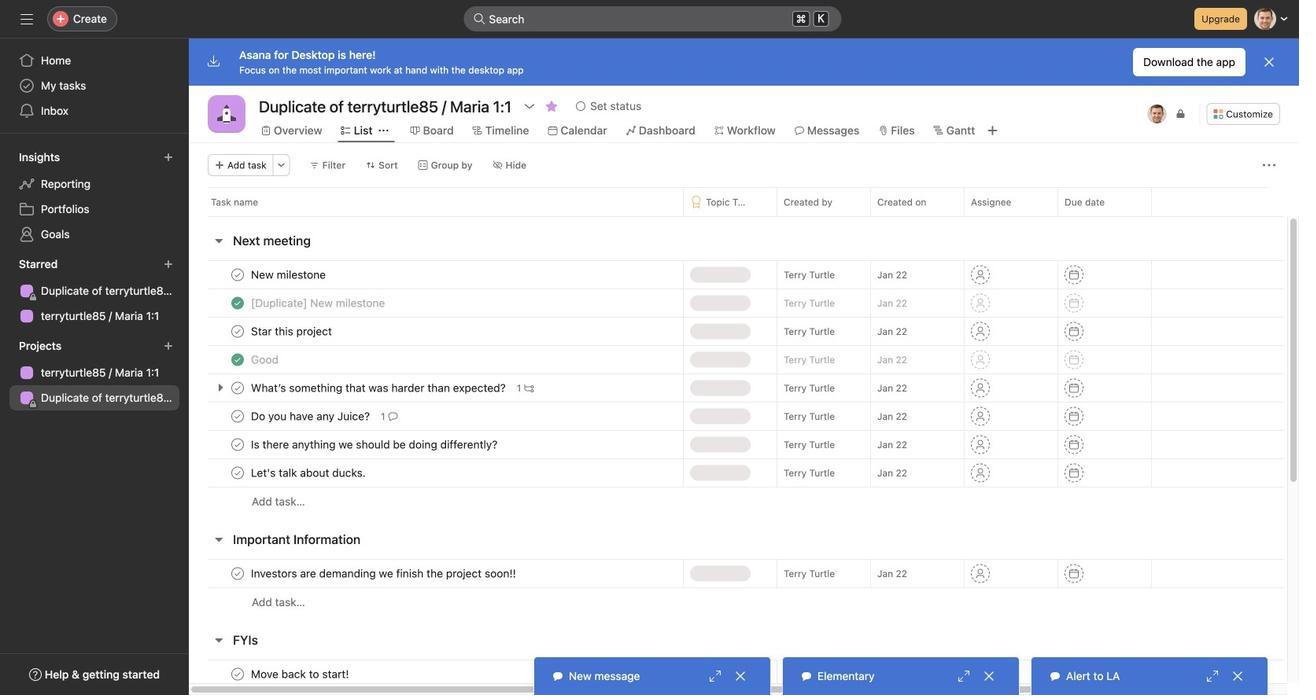Task type: describe. For each thing, give the bounding box(es) containing it.
task name text field for is there anything we should be doing differently? cell
[[248, 437, 503, 453]]

expand new message image
[[709, 671, 722, 683]]

Search tasks, projects, and more text field
[[464, 6, 842, 31]]

tab actions image
[[379, 126, 389, 135]]

dismiss image
[[1264, 56, 1276, 68]]

task name text field for the let's talk about ducks. cell
[[248, 466, 371, 481]]

completed checkbox for task name text field inside the '[duplicate] new milestone' cell
[[228, 294, 247, 313]]

1 comment image
[[389, 412, 398, 422]]

mark complete checkbox for task name text box inside investors are demanding we finish the project soon!! cell
[[228, 565, 247, 584]]

expand elementary image
[[958, 671, 971, 683]]

close image for the expand new message icon
[[735, 671, 747, 683]]

mark complete checkbox for task name text field inside move back to start! cell
[[228, 666, 247, 685]]

add tab image
[[987, 124, 999, 137]]

task name text field for investors are demanding we finish the project soon!! cell
[[248, 566, 521, 582]]

task name text field for the "new milestone" cell
[[248, 267, 331, 283]]

do you have any juice? cell
[[189, 402, 683, 431]]

completed image
[[228, 294, 247, 313]]

new milestone cell
[[189, 261, 683, 290]]

projects element
[[0, 332, 189, 414]]

let's talk about ducks. cell
[[189, 459, 683, 488]]

mark complete image for task name text box inside the do you have any juice? cell
[[228, 407, 247, 426]]

prominent image
[[474, 13, 486, 25]]

hide sidebar image
[[20, 13, 33, 25]]

header next meeting tree grid
[[189, 261, 1300, 516]]

starred element
[[0, 250, 189, 332]]

move back to start! cell
[[189, 661, 683, 690]]

task name text field for 'star this project' cell
[[248, 324, 337, 340]]

completed image
[[228, 351, 247, 370]]

task name text field for do you have any juice? cell
[[248, 409, 375, 425]]

remove from starred image
[[546, 100, 558, 113]]

mark complete image for task name text box within the is there anything we should be doing differently? cell
[[228, 436, 247, 455]]

task name text field for good cell
[[248, 352, 283, 368]]

new insights image
[[164, 153, 173, 162]]

mark complete checkbox for task name text box within the is there anything we should be doing differently? cell
[[228, 436, 247, 455]]



Task type: locate. For each thing, give the bounding box(es) containing it.
what's something that was harder than expected? cell
[[189, 374, 683, 403]]

2 vertical spatial mark complete image
[[228, 666, 247, 685]]

1 vertical spatial completed checkbox
[[228, 351, 247, 370]]

None text field
[[255, 92, 516, 120]]

0 vertical spatial completed checkbox
[[228, 294, 247, 313]]

completed checkbox inside '[duplicate] new milestone' cell
[[228, 294, 247, 313]]

task name text field inside 'star this project' cell
[[248, 324, 337, 340]]

3 mark complete image from the top
[[228, 464, 247, 483]]

task name text field for move back to start! cell
[[248, 667, 354, 683]]

1 subtask image
[[525, 384, 534, 393]]

2 task name text field from the top
[[248, 296, 390, 311]]

1 collapse task list for this group image from the top
[[213, 235, 225, 247]]

5 task name text field from the top
[[248, 667, 354, 683]]

close image
[[1232, 671, 1245, 683]]

mark complete checkbox inside do you have any juice? cell
[[228, 407, 247, 426]]

more actions image
[[1264, 159, 1276, 172], [277, 161, 286, 170]]

completed checkbox down mark complete checkbox
[[228, 351, 247, 370]]

mark complete checkbox for task name text box inside the do you have any juice? cell
[[228, 407, 247, 426]]

collapse task list for this group image for mark complete option inside the the "new milestone" cell
[[213, 235, 225, 247]]

insights element
[[0, 143, 189, 250]]

mark complete image
[[228, 322, 247, 341], [228, 436, 247, 455], [228, 666, 247, 685]]

header important information tree grid
[[189, 560, 1300, 617]]

close image for expand elementary icon
[[983, 671, 996, 683]]

close image
[[735, 671, 747, 683], [983, 671, 996, 683]]

1 close image from the left
[[735, 671, 747, 683]]

1 completed checkbox from the top
[[228, 294, 247, 313]]

completed checkbox inside good cell
[[228, 351, 247, 370]]

Completed checkbox
[[228, 294, 247, 313], [228, 351, 247, 370]]

row
[[189, 187, 1300, 217], [208, 216, 1285, 217], [189, 261, 1300, 290], [189, 289, 1300, 318], [189, 317, 1300, 346], [189, 346, 1300, 375], [189, 374, 1300, 403], [189, 402, 1300, 431], [189, 431, 1300, 460], [189, 459, 1300, 488], [189, 487, 1300, 516], [189, 560, 1300, 589], [189, 588, 1300, 617], [189, 661, 1300, 690]]

good cell
[[189, 346, 683, 375]]

2 collapse task list for this group image from the top
[[213, 534, 225, 546]]

expand alert to la image
[[1207, 671, 1220, 683]]

task name text field for '[duplicate] new milestone' cell
[[248, 296, 390, 311]]

Task name text field
[[248, 267, 331, 283], [248, 296, 390, 311], [248, 352, 283, 368], [248, 466, 371, 481], [248, 667, 354, 683]]

2 close image from the left
[[983, 671, 996, 683]]

5 mark complete checkbox from the top
[[228, 565, 247, 584]]

2 mark complete image from the top
[[228, 407, 247, 426]]

4 mark complete image from the top
[[228, 565, 247, 584]]

4 mark complete checkbox from the top
[[228, 464, 247, 483]]

2 completed checkbox from the top
[[228, 351, 247, 370]]

Task name text field
[[248, 324, 337, 340], [248, 409, 375, 425], [248, 437, 503, 453], [248, 566, 521, 582]]

task name text field inside do you have any juice? cell
[[248, 409, 375, 425]]

3 collapse task list for this group image from the top
[[213, 635, 225, 647]]

2 vertical spatial collapse task list for this group image
[[213, 635, 225, 647]]

mark complete image inside do you have any juice? cell
[[228, 407, 247, 426]]

mark complete image inside move back to start! cell
[[228, 666, 247, 685]]

1 mark complete image from the top
[[228, 266, 247, 285]]

[duplicate] new milestone cell
[[189, 289, 683, 318]]

mark complete checkbox inside investors are demanding we finish the project soon!! cell
[[228, 565, 247, 584]]

close image right the expand new message icon
[[735, 671, 747, 683]]

task name text field inside move back to start! cell
[[248, 667, 354, 683]]

mark complete image inside the let's talk about ducks. cell
[[228, 464, 247, 483]]

4 task name text field from the top
[[248, 566, 521, 582]]

0 vertical spatial mark complete image
[[228, 322, 247, 341]]

mark complete checkbox for task name text field in the let's talk about ducks. cell
[[228, 464, 247, 483]]

1 task name text field from the top
[[248, 267, 331, 283]]

3 mark complete image from the top
[[228, 666, 247, 685]]

6 mark complete checkbox from the top
[[228, 666, 247, 685]]

0 horizontal spatial close image
[[735, 671, 747, 683]]

collapse task list for this group image for mark complete option inside investors are demanding we finish the project soon!! cell
[[213, 534, 225, 546]]

1 horizontal spatial close image
[[983, 671, 996, 683]]

1 task name text field from the top
[[248, 324, 337, 340]]

task name text field inside is there anything we should be doing differently? cell
[[248, 437, 503, 453]]

completed checkbox for task name text field within good cell
[[228, 351, 247, 370]]

show options image
[[524, 100, 536, 113]]

close image right expand elementary icon
[[983, 671, 996, 683]]

investors are demanding we finish the project soon!! cell
[[189, 560, 683, 589]]

3 mark complete checkbox from the top
[[228, 436, 247, 455]]

1 vertical spatial collapse task list for this group image
[[213, 534, 225, 546]]

task name text field inside the let's talk about ducks. cell
[[248, 466, 371, 481]]

is there anything we should be doing differently? cell
[[189, 431, 683, 460]]

task name text field inside '[duplicate] new milestone' cell
[[248, 296, 390, 311]]

1 horizontal spatial more actions image
[[1264, 159, 1276, 172]]

mark complete image inside 'star this project' cell
[[228, 322, 247, 341]]

mark complete checkbox inside is there anything we should be doing differently? cell
[[228, 436, 247, 455]]

mark complete image inside is there anything we should be doing differently? cell
[[228, 436, 247, 455]]

mark complete image for task name text box inside 'star this project' cell
[[228, 322, 247, 341]]

1 vertical spatial mark complete image
[[228, 436, 247, 455]]

rocket image
[[217, 105, 236, 124]]

collapse task list for this group image
[[213, 235, 225, 247], [213, 534, 225, 546], [213, 635, 225, 647]]

3 task name text field from the top
[[248, 352, 283, 368]]

mark complete image for task name text field inside move back to start! cell
[[228, 666, 247, 685]]

mark complete checkbox inside move back to start! cell
[[228, 666, 247, 685]]

star this project cell
[[189, 317, 683, 346]]

mark complete checkbox inside the "new milestone" cell
[[228, 266, 247, 285]]

mark complete image
[[228, 266, 247, 285], [228, 407, 247, 426], [228, 464, 247, 483], [228, 565, 247, 584]]

mark complete checkbox for task name text field in the the "new milestone" cell
[[228, 266, 247, 285]]

mark complete image inside the "new milestone" cell
[[228, 266, 247, 285]]

Mark complete checkbox
[[228, 322, 247, 341]]

Mark complete checkbox
[[228, 266, 247, 285], [228, 407, 247, 426], [228, 436, 247, 455], [228, 464, 247, 483], [228, 565, 247, 584], [228, 666, 247, 685]]

2 task name text field from the top
[[248, 409, 375, 425]]

mark complete image for task name text field in the the "new milestone" cell
[[228, 266, 247, 285]]

mark complete image inside investors are demanding we finish the project soon!! cell
[[228, 565, 247, 584]]

completed checkbox up mark complete checkbox
[[228, 294, 247, 313]]

mark complete checkbox inside the let's talk about ducks. cell
[[228, 464, 247, 483]]

global element
[[0, 39, 189, 133]]

mark complete image for task name text field in the let's talk about ducks. cell
[[228, 464, 247, 483]]

2 mark complete checkbox from the top
[[228, 407, 247, 426]]

1 mark complete checkbox from the top
[[228, 266, 247, 285]]

mark complete image for task name text box inside investors are demanding we finish the project soon!! cell
[[228, 565, 247, 584]]

task name text field inside the "new milestone" cell
[[248, 267, 331, 283]]

4 task name text field from the top
[[248, 466, 371, 481]]

3 task name text field from the top
[[248, 437, 503, 453]]

2 mark complete image from the top
[[228, 436, 247, 455]]

task name text field inside good cell
[[248, 352, 283, 368]]

task name text field inside investors are demanding we finish the project soon!! cell
[[248, 566, 521, 582]]

1 mark complete image from the top
[[228, 322, 247, 341]]

0 vertical spatial collapse task list for this group image
[[213, 235, 225, 247]]

0 horizontal spatial more actions image
[[277, 161, 286, 170]]

None field
[[464, 6, 842, 31]]



Task type: vqa. For each thing, say whether or not it's contained in the screenshot.
Add To Starred icon
no



